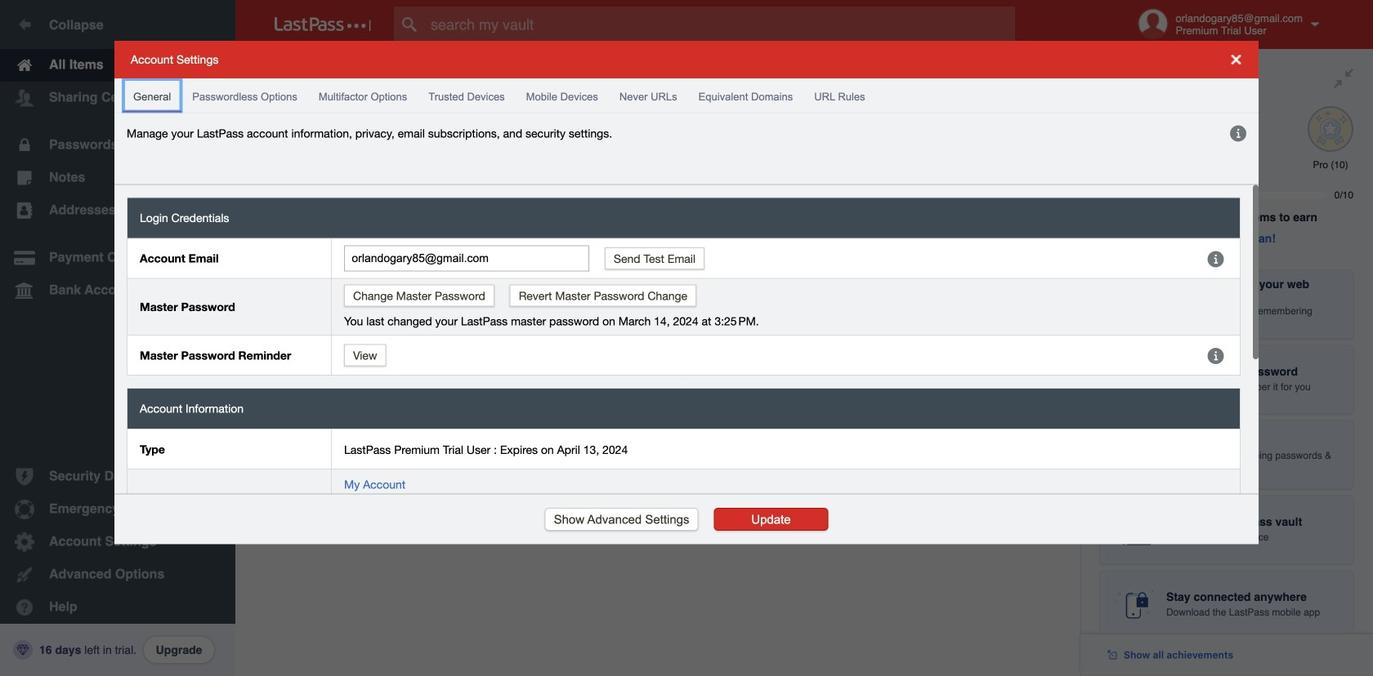 Task type: vqa. For each thing, say whether or not it's contained in the screenshot.
Main content main content
yes



Task type: locate. For each thing, give the bounding box(es) containing it.
Search search field
[[394, 7, 1047, 43]]



Task type: describe. For each thing, give the bounding box(es) containing it.
main navigation navigation
[[0, 0, 235, 677]]

search my vault text field
[[394, 7, 1047, 43]]

lastpass image
[[275, 17, 371, 32]]

main content main content
[[235, 49, 1081, 53]]



